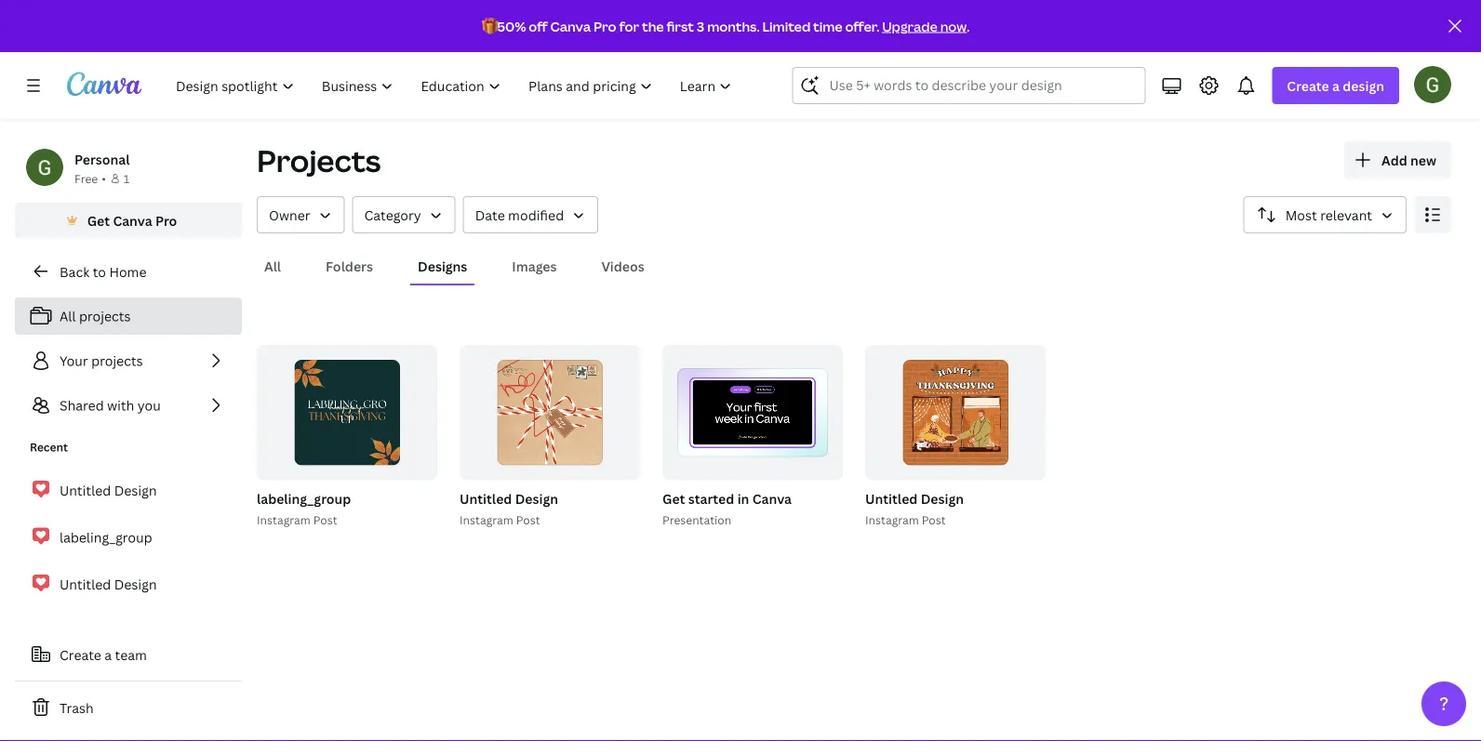 Task type: describe. For each thing, give the bounding box(es) containing it.
create for create a team
[[60, 646, 101, 664]]

upgrade now button
[[882, 17, 967, 35]]

team
[[115, 646, 147, 664]]

modified
[[508, 206, 564, 224]]

time
[[813, 17, 843, 35]]

all projects
[[60, 308, 131, 325]]

presentation
[[663, 513, 732, 528]]

started
[[688, 490, 735, 508]]

free
[[74, 171, 98, 186]]

designs button
[[411, 248, 475, 284]]

now
[[941, 17, 967, 35]]

all projects link
[[15, 298, 242, 335]]

upgrade
[[882, 17, 938, 35]]

2 post from the left
[[516, 513, 540, 528]]

3 instagram from the left
[[866, 513, 919, 528]]

.
[[967, 17, 970, 35]]

images
[[512, 257, 557, 275]]

shared with you link
[[15, 387, 242, 424]]

canva inside button
[[113, 212, 152, 229]]

shared
[[60, 397, 104, 415]]

add
[[1382, 151, 1408, 169]]

2 untitled design from the top
[[60, 576, 157, 594]]

projects
[[257, 141, 381, 181]]

folders button
[[318, 248, 381, 284]]

labeling_group button
[[257, 488, 351, 511]]

back
[[60, 263, 90, 281]]

2 instagram from the left
[[460, 513, 514, 528]]

videos
[[602, 257, 645, 275]]

videos button
[[594, 248, 652, 284]]

labeling_group for labeling_group
[[60, 529, 152, 547]]

back to home
[[60, 263, 147, 281]]

relevant
[[1321, 206, 1373, 224]]

offer.
[[846, 17, 880, 35]]

1 untitled design from the top
[[60, 482, 157, 500]]

get for get started in canva presentation
[[663, 490, 685, 508]]

to
[[93, 263, 106, 281]]

create a team button
[[15, 637, 242, 674]]

a for design
[[1333, 77, 1340, 94]]

all button
[[257, 248, 289, 284]]

in
[[738, 490, 750, 508]]

limited
[[763, 17, 811, 35]]

projects for your projects
[[91, 352, 143, 370]]

labeling_group for labeling_group instagram post
[[257, 490, 351, 508]]

folders
[[326, 257, 373, 275]]

add new button
[[1345, 141, 1452, 179]]

date modified
[[475, 206, 564, 224]]

get canva pro button
[[15, 203, 242, 238]]

1 horizontal spatial pro
[[594, 17, 617, 35]]

design
[[1343, 77, 1385, 94]]

create a team
[[60, 646, 147, 664]]

1
[[124, 171, 130, 186]]

trash link
[[15, 690, 242, 727]]

top level navigation element
[[164, 67, 748, 104]]

3 post from the left
[[922, 513, 946, 528]]

post inside "labeling_group instagram post"
[[313, 513, 337, 528]]

you
[[137, 397, 161, 415]]

pro inside button
[[155, 212, 177, 229]]

Owner button
[[257, 196, 345, 234]]

most
[[1286, 206, 1318, 224]]

trash
[[60, 699, 94, 717]]

50%
[[497, 17, 526, 35]]

2 untitled design link from the top
[[15, 565, 242, 604]]



Task type: locate. For each thing, give the bounding box(es) containing it.
None search field
[[792, 67, 1146, 104]]

untitled design link down labeling_group link
[[15, 565, 242, 604]]

create
[[1288, 77, 1330, 94], [60, 646, 101, 664]]

1 untitled design link from the top
[[15, 471, 242, 510]]

2 horizontal spatial canva
[[753, 490, 792, 508]]

a left team
[[105, 646, 112, 664]]

0 vertical spatial create
[[1288, 77, 1330, 94]]

canva for get
[[753, 490, 792, 508]]

0 vertical spatial untitled design link
[[15, 471, 242, 510]]

your projects
[[60, 352, 143, 370]]

0 horizontal spatial get
[[87, 212, 110, 229]]

a inside dropdown button
[[1333, 77, 1340, 94]]

labeling_group instagram post
[[257, 490, 351, 528]]

labeling_group link
[[15, 518, 242, 557]]

untitled
[[60, 482, 111, 500], [460, 490, 512, 508], [866, 490, 918, 508], [60, 576, 111, 594]]

1 instagram from the left
[[257, 513, 311, 528]]

1 horizontal spatial a
[[1333, 77, 1340, 94]]

get inside the get started in canva presentation
[[663, 490, 685, 508]]

list
[[15, 298, 242, 424], [15, 471, 242, 651]]

get started in canva button
[[663, 488, 792, 511]]

untitled design instagram post for 2nd untitled design button from the right
[[460, 490, 558, 528]]

🎁
[[482, 17, 495, 35]]

recent
[[30, 440, 68, 455]]

create a design button
[[1273, 67, 1400, 104]]

2 list from the top
[[15, 471, 242, 651]]

1 untitled design instagram post from the left
[[460, 490, 558, 528]]

untitled design up labeling_group link
[[60, 482, 157, 500]]

projects right your
[[91, 352, 143, 370]]

list containing untitled design
[[15, 471, 242, 651]]

0 horizontal spatial create
[[60, 646, 101, 664]]

the
[[642, 17, 664, 35]]

all for all
[[264, 257, 281, 275]]

projects
[[79, 308, 131, 325], [91, 352, 143, 370]]

pro left the for
[[594, 17, 617, 35]]

0 horizontal spatial untitled design button
[[460, 488, 558, 511]]

a inside button
[[105, 646, 112, 664]]

home
[[109, 263, 147, 281]]

untitled design button
[[460, 488, 558, 511], [866, 488, 964, 511]]

2 untitled design instagram post from the left
[[866, 490, 964, 528]]

create left design
[[1288, 77, 1330, 94]]

add new
[[1382, 151, 1437, 169]]

2 horizontal spatial instagram
[[866, 513, 919, 528]]

1 vertical spatial list
[[15, 471, 242, 651]]

1 vertical spatial create
[[60, 646, 101, 664]]

post
[[313, 513, 337, 528], [516, 513, 540, 528], [922, 513, 946, 528]]

months.
[[707, 17, 760, 35]]

get up the presentation
[[663, 490, 685, 508]]

1 list from the top
[[15, 298, 242, 424]]

1 vertical spatial labeling_group
[[60, 529, 152, 547]]

get canva pro
[[87, 212, 177, 229]]

Sort by button
[[1244, 196, 1407, 234]]

1 vertical spatial a
[[105, 646, 112, 664]]

first
[[667, 17, 694, 35]]

1 vertical spatial untitled design link
[[15, 565, 242, 604]]

all up your
[[60, 308, 76, 325]]

category
[[364, 206, 421, 224]]

gary orlando image
[[1415, 66, 1452, 103]]

0 horizontal spatial post
[[313, 513, 337, 528]]

0 vertical spatial projects
[[79, 308, 131, 325]]

untitled design instagram post for 2nd untitled design button from the left
[[866, 490, 964, 528]]

images button
[[505, 248, 564, 284]]

designs
[[418, 257, 468, 275]]

1 horizontal spatial untitled design instagram post
[[866, 490, 964, 528]]

design
[[114, 482, 157, 500], [515, 490, 558, 508], [921, 490, 964, 508], [114, 576, 157, 594]]

1 horizontal spatial post
[[516, 513, 540, 528]]

most relevant
[[1286, 206, 1373, 224]]

0 horizontal spatial instagram
[[257, 513, 311, 528]]

0 horizontal spatial all
[[60, 308, 76, 325]]

untitled design link up labeling_group link
[[15, 471, 242, 510]]

0 vertical spatial pro
[[594, 17, 617, 35]]

untitled design
[[60, 482, 157, 500], [60, 576, 157, 594]]

untitled design instagram post
[[460, 490, 558, 528], [866, 490, 964, 528]]

get down •
[[87, 212, 110, 229]]

your projects link
[[15, 343, 242, 380]]

1 horizontal spatial create
[[1288, 77, 1330, 94]]

canva inside the get started in canva presentation
[[753, 490, 792, 508]]

create left team
[[60, 646, 101, 664]]

all
[[264, 257, 281, 275], [60, 308, 76, 325]]

2 untitled design button from the left
[[866, 488, 964, 511]]

1 untitled design button from the left
[[460, 488, 558, 511]]

canva right off
[[551, 17, 591, 35]]

1 horizontal spatial labeling_group
[[257, 490, 351, 508]]

get for get canva pro
[[87, 212, 110, 229]]

create inside dropdown button
[[1288, 77, 1330, 94]]

with
[[107, 397, 134, 415]]

3
[[697, 17, 705, 35]]

a
[[1333, 77, 1340, 94], [105, 646, 112, 664]]

1 horizontal spatial instagram
[[460, 513, 514, 528]]

0 vertical spatial a
[[1333, 77, 1340, 94]]

date
[[475, 206, 505, 224]]

projects down back to home
[[79, 308, 131, 325]]

2 vertical spatial canva
[[753, 490, 792, 508]]

🎁 50% off canva pro for the first 3 months. limited time offer. upgrade now .
[[482, 17, 970, 35]]

0 horizontal spatial pro
[[155, 212, 177, 229]]

canva right in
[[753, 490, 792, 508]]

instagram inside "labeling_group instagram post"
[[257, 513, 311, 528]]

Date modified button
[[463, 196, 599, 234]]

0 vertical spatial list
[[15, 298, 242, 424]]

all down owner
[[264, 257, 281, 275]]

1 horizontal spatial get
[[663, 490, 685, 508]]

create inside button
[[60, 646, 101, 664]]

canva for 🎁
[[551, 17, 591, 35]]

Category button
[[352, 196, 456, 234]]

get started in canva presentation
[[663, 490, 792, 528]]

1 vertical spatial untitled design
[[60, 576, 157, 594]]

1 horizontal spatial all
[[264, 257, 281, 275]]

free •
[[74, 171, 106, 186]]

1 vertical spatial all
[[60, 308, 76, 325]]

list containing all projects
[[15, 298, 242, 424]]

•
[[102, 171, 106, 186]]

all for all projects
[[60, 308, 76, 325]]

create a design
[[1288, 77, 1385, 94]]

1 vertical spatial canva
[[113, 212, 152, 229]]

Search search field
[[830, 68, 1109, 103]]

1 vertical spatial get
[[663, 490, 685, 508]]

create for create a design
[[1288, 77, 1330, 94]]

1 vertical spatial pro
[[155, 212, 177, 229]]

0 horizontal spatial labeling_group
[[60, 529, 152, 547]]

a for team
[[105, 646, 112, 664]]

shared with you
[[60, 397, 161, 415]]

for
[[619, 17, 640, 35]]

canva
[[551, 17, 591, 35], [113, 212, 152, 229], [753, 490, 792, 508]]

get
[[87, 212, 110, 229], [663, 490, 685, 508]]

pro up back to home link
[[155, 212, 177, 229]]

pro
[[594, 17, 617, 35], [155, 212, 177, 229]]

1 vertical spatial projects
[[91, 352, 143, 370]]

0 vertical spatial labeling_group
[[257, 490, 351, 508]]

0 horizontal spatial untitled design instagram post
[[460, 490, 558, 528]]

all inside button
[[264, 257, 281, 275]]

your
[[60, 352, 88, 370]]

a left design
[[1333, 77, 1340, 94]]

instagram
[[257, 513, 311, 528], [460, 513, 514, 528], [866, 513, 919, 528]]

off
[[529, 17, 548, 35]]

1 horizontal spatial canva
[[551, 17, 591, 35]]

untitled design link
[[15, 471, 242, 510], [15, 565, 242, 604]]

1 post from the left
[[313, 513, 337, 528]]

projects for all projects
[[79, 308, 131, 325]]

new
[[1411, 151, 1437, 169]]

0 vertical spatial get
[[87, 212, 110, 229]]

owner
[[269, 206, 310, 224]]

personal
[[74, 150, 130, 168]]

back to home link
[[15, 253, 242, 290]]

0 horizontal spatial a
[[105, 646, 112, 664]]

2 horizontal spatial post
[[922, 513, 946, 528]]

labeling_group
[[257, 490, 351, 508], [60, 529, 152, 547]]

0 horizontal spatial canva
[[113, 212, 152, 229]]

untitled design down labeling_group link
[[60, 576, 157, 594]]

get inside button
[[87, 212, 110, 229]]

0 vertical spatial all
[[264, 257, 281, 275]]

0 vertical spatial untitled design
[[60, 482, 157, 500]]

0 vertical spatial canva
[[551, 17, 591, 35]]

1 horizontal spatial untitled design button
[[866, 488, 964, 511]]

canva down 1
[[113, 212, 152, 229]]



Task type: vqa. For each thing, say whether or not it's contained in the screenshot.
Canva to the bottom
yes



